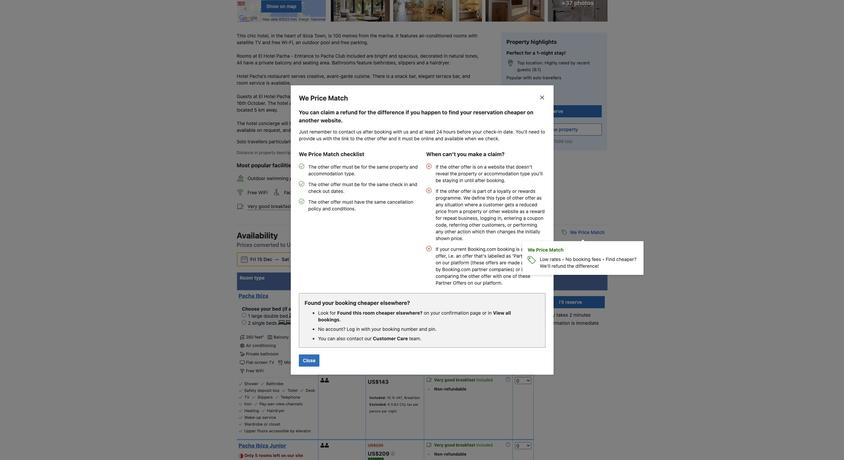 Task type: describe. For each thing, give the bounding box(es) containing it.
1 vertical spatial have
[[367, 93, 377, 99]]

up
[[257, 415, 261, 420]]

or inside this chic hotel, in the heart of ibiza town, is 100 metres from the marina. it features air-conditioned rooms with satellite tv and free wi-fi, an outdoor pool and free parking. rooms at el hotel pacha - entrance to pacha club included are bright and spacious, decorated in natural tones, all have a private balcony and seating area. bathrooms feature bathrobes, slippers and a hairdryer. hotel pacha's restaurant serves creative, avant-garde cuisine. there is a snack bar, elegant terrace bar, and room service is available. guests at el hotel pacha - entrance to pacha club included have free access to the seasonal pacha club until 16th october. the hotel also offers free gym, pool area, sun loungers and day-time events at destino ibiza hotel, located 5 km away. the hotel concierge will be happy to help with restaurant and club reservations. an airport shuttle service is available on request, and you can hire a car, boat or plane at the hotel.
[[344, 127, 349, 133]]

3 very from the top
[[435, 442, 444, 448]]

we down serves
[[299, 94, 309, 102]]

is down like
[[299, 150, 302, 155]]

and up bathrobes,
[[389, 53, 397, 59]]

included for 2nd more details on meals and payment options image from the bottom of the page
[[477, 377, 493, 383]]

to left usd
[[281, 242, 286, 248]]

snack
[[395, 73, 408, 79]]

view all bookings
[[318, 310, 511, 322]]

is down pacha's
[[266, 80, 270, 86]]

we up offer' in the bottom of the page
[[528, 247, 535, 253]]

must for check
[[342, 181, 353, 187]]

offers inside this chic hotel, in the heart of ibiza town, is 100 metres from the marina. it features air-conditioned rooms with satellite tv and free wi-fi, an outdoor pool and free parking. rooms at el hotel pacha - entrance to pacha club included are bright and spacious, decorated in natural tones, all have a private balcony and seating area. bathrooms feature bathrobes, slippers and a hairdryer. hotel pacha's restaurant serves creative, avant-garde cuisine. there is a snack bar, elegant terrace bar, and room service is available. guests at el hotel pacha - entrance to pacha club included have free access to the seasonal pacha club until 16th october. the hotel also offers free gym, pool area, sun loungers and day-time events at destino ibiza hotel, located 5 km away. the hotel concierge will be happy to help with restaurant and club reservations. an airport shuttle service is available on request, and you can hire a car, boat or plane at the hotel.
[[300, 100, 312, 106]]

facilities
[[273, 162, 295, 168]]

1 € from the top
[[388, 332, 390, 336]]

to up time at the left of the page
[[405, 93, 409, 99]]

property
[[507, 39, 530, 45]]

2 vertical spatial night
[[389, 409, 397, 413]]

is inside if your current booking.com booking is a partner offer, i.e. an offer that's labelled as 'partner offer' on our platform (these offers are made available by booking.com partner companies) or if you're comparing the other offer with one of these partner offers on our platform.
[[516, 246, 520, 252]]

pin.
[[429, 326, 437, 332]]

2 good from the top
[[445, 377, 455, 383]]

booking up difference!
[[574, 256, 591, 262]]

then
[[486, 229, 496, 234]]

rooms inside this chic hotel, in the heart of ibiza town, is 100 metres from the marina. it features air-conditioned rooms with satellite tv and free wi-fi, an outdoor pool and free parking. rooms at el hotel pacha - entrance to pacha club included are bright and spacious, decorated in natural tones, all have a private balcony and seating area. bathrooms feature bathrobes, slippers and a hairdryer. hotel pacha's restaurant serves creative, avant-garde cuisine. there is a snack bar, elegant terrace bar, and room service is available. guests at el hotel pacha - entrance to pacha club included have free access to the seasonal pacha club until 16th october. the hotel also offers free gym, pool area, sun loungers and day-time events at destino ibiza hotel, located 5 km away. the hotel concierge will be happy to help with restaurant and club reservations. an airport shuttle service is available on request, and you can hire a car, boat or plane at the hotel.
[[454, 33, 467, 38]]

we inside if the other offer is part of a loyalty or rewards programme. we define this type of other offer as any situation where a customer gets a reduced price from a property or other website as a reward for repeat business, logging in, entering a coupon code, referring other customers, or performing any other action which then changes the initially shown price.
[[464, 195, 471, 201]]

and down an
[[410, 129, 418, 135]]

you'll
[[516, 129, 528, 135]]

immediate
[[577, 320, 599, 326]]

business,
[[459, 215, 479, 221]]

1 vertical spatial —
[[275, 256, 279, 262]]

service up before
[[450, 120, 466, 126]]

0 horizontal spatial tv
[[245, 395, 250, 400]]

0 horizontal spatial by
[[290, 428, 295, 433]]

at down seasonal
[[433, 100, 438, 106]]

rooms up the other offer must be for the same check in and check out dates.
[[346, 176, 360, 181]]

wake-up service
[[245, 415, 276, 420]]

non-smoking rooms
[[316, 176, 360, 181]]

other up which
[[469, 222, 481, 228]]

openstreetmap
[[341, 150, 371, 155]]

0 vertical spatial -
[[291, 53, 293, 59]]

1 horizontal spatial partner
[[525, 246, 541, 252]]

breakfast for 2nd more details on meals and payment options image from the bottom of the page
[[456, 377, 476, 383]]

0 vertical spatial entrance
[[295, 53, 314, 59]]

no inside we price match dialog
[[318, 326, 324, 332]]

for inside the other offer must be for the same property and accommodation type.
[[361, 164, 367, 170]]

pacha down available.
[[277, 93, 290, 99]]

be inside the other offer must be for the same property and accommodation type.
[[355, 164, 360, 170]]

before
[[457, 129, 471, 135]]

1 horizontal spatial check
[[390, 181, 403, 187]]

by inside if your current booking.com booking is a partner offer, i.e. an offer that's labelled as 'partner offer' on our platform (these offers are made available by booking.com partner companies) or if you're comparing the other offer with one of these partner offers on our platform.
[[436, 266, 441, 272]]

rooms
[[237, 53, 252, 59]]

the down performing
[[517, 229, 524, 234]]

other inside if your current booking.com booking is a partner offer, i.e. an offer that's labelled as 'partner offer' on our platform (these offers are made available by booking.com partner companies) or if you're comparing the other offer with one of these partner offers on our platform.
[[469, 273, 480, 279]]

pacha up only
[[239, 442, 255, 449]]

the up the wi-
[[276, 33, 283, 38]]

we price match button
[[560, 226, 608, 239]]

more details on meals and payment options image for us$209
[[506, 442, 511, 447]]

2 very from the top
[[435, 377, 444, 383]]

rooms down pacha ibiza junior on the left bottom
[[259, 453, 272, 458]]

the up programme. at the top right
[[440, 188, 447, 194]]

1 vertical spatial restaurant
[[338, 120, 360, 126]]

same for check
[[377, 181, 389, 187]]

conditioning
[[253, 343, 276, 348]]

booking up one- at the top left
[[375, 129, 392, 135]]

with up "car,"
[[327, 120, 337, 126]]

and inside the other offer must be for the same check in and check out dates.
[[409, 181, 417, 187]]

1 vertical spatial hotel
[[237, 73, 249, 79]]

free left gym,
[[314, 100, 322, 106]]

accommodation inside the other offer must be for the same property and accommodation type.
[[308, 171, 343, 176]]

is inside if the other offer is part of a loyalty or rewards programme. we define this type of other offer as any situation where a customer gets a reduced price from a property or other website as a reward for repeat business, logging in, entering a coupon code, referring other customers, or performing any other action which then changes the initially shown price.
[[473, 188, 476, 194]]

part
[[478, 188, 486, 194]]

disabled
[[312, 189, 330, 195]]

and left pin.
[[419, 326, 427, 332]]

for inside if the other offer is part of a loyalty or rewards programme. we define this type of other offer as any situation where a customer gets a reduced price from a property or other website as a reward for repeat business, logging in, entering a coupon code, referring other customers, or performing any other action which then changes the initially shown price.
[[436, 215, 442, 221]]

will
[[281, 120, 289, 126]]

prices
[[237, 242, 252, 248]]

a inside 'you can claim a refund for the difference if you happen to find your reservation cheaper on another website.'
[[336, 109, 339, 115]]

1 vertical spatial bed
[[280, 313, 288, 319]]

rooms inside 'select rooms'
[[516, 282, 530, 287]]

sat 16 dec button
[[279, 253, 309, 265]]

0 vertical spatial have
[[244, 60, 254, 65]]

property inside if the other offer is on a website that doesn't reveal the property or accommodation type you'll be staying in until after booking.
[[459, 171, 477, 176]]

the inside 'you can claim a refund for the difference if you happen to find your reservation cheaper on another website.'
[[368, 109, 376, 115]]

0 vertical spatial hotel,
[[258, 33, 270, 38]]

1 horizontal spatial no
[[566, 256, 572, 262]]

if for if your current booking.com booking is a partner offer, i.e. an offer that's labelled as 'partner offer' on our platform (these offers are made available by booking.com partner companies) or if you're comparing the other offer with one of these partner offers on our platform.
[[436, 246, 439, 252]]

only
[[547, 312, 556, 318]]

this
[[237, 33, 246, 38]]

to up hire at the left top
[[311, 120, 316, 126]]

conditions.
[[332, 206, 356, 211]]

2 vertical spatial type
[[254, 275, 265, 281]]

offers inside if your current booking.com booking is a partner offer, i.e. an offer that's labelled as 'partner offer' on our platform (these offers are made available by booking.com partner companies) or if you're comparing the other offer with one of these partner offers on our platform.
[[486, 260, 499, 265]]

screen
[[255, 360, 268, 365]]

can inside this chic hotel, in the heart of ibiza town, is 100 metres from the marina. it features air-conditioned rooms with satellite tv and free wi-fi, an outdoor pool and free parking. rooms at el hotel pacha - entrance to pacha club included are bright and spacious, decorated in natural tones, all have a private balcony and seating area. bathrooms feature bathrobes, slippers and a hairdryer. hotel pacha's restaurant serves creative, avant-garde cuisine. there is a snack bar, elegant terrace bar, and room service is available. guests at el hotel pacha - entrance to pacha club included have free access to the seasonal pacha club until 16th october. the hotel also offers free gym, pool area, sun loungers and day-time events at destino ibiza hotel, located 5 km away. the hotel concierge will be happy to help with restaurant and club reservations. an airport shuttle service is available on request, and you can hire a car, boat or plane at the hotel.
[[302, 127, 309, 133]]

in up hairdryer.
[[444, 53, 448, 59]]

car,
[[324, 127, 332, 133]]

2 vertical spatial non-
[[435, 452, 445, 457]]

another
[[299, 117, 319, 123]]

us for link
[[317, 136, 322, 141]]

and down tones,
[[463, 73, 471, 79]]

1 vertical spatial pool
[[336, 100, 345, 106]]

offer up platform
[[463, 253, 473, 259]]

are inside if your current booking.com booking is a partner offer, i.e. an offer that's labelled as 'partner offer' on our platform (these offers are made available by booking.com partner companies) or if you're comparing the other offer with one of these partner offers on our platform.
[[500, 260, 507, 265]]

outdoor swimming pool
[[248, 176, 300, 181]]

2 show on map button from the left
[[261, 0, 302, 12]]

popular with solo travellers
[[507, 75, 562, 80]]

on left map
[[280, 3, 286, 9]]

gets
[[505, 202, 515, 207]]

property inside if the other offer is part of a loyalty or rewards programme. we define this type of other offer as any situation where a customer gets a reduced price from a property or other website as a reward for repeat business, logging in, entering a coupon code, referring other customers, or performing any other action which then changes the initially shown price.
[[463, 208, 482, 214]]

make
[[468, 151, 482, 157]]

non-refundable for 2nd more details on meals and payment options image from the bottom of the page
[[435, 387, 467, 392]]

the left marina. in the top of the page
[[370, 33, 377, 38]]

service up closet
[[263, 415, 276, 420]]

you inside this chic hotel, in the heart of ibiza town, is 100 metres from the marina. it features air-conditioned rooms with satellite tv and free wi-fi, an outdoor pool and free parking. rooms at el hotel pacha - entrance to pacha club included are bright and spacious, decorated in natural tones, all have a private balcony and seating area. bathrooms feature bathrobes, slippers and a hairdryer. hotel pacha's restaurant serves creative, avant-garde cuisine. there is a snack bar, elegant terrace bar, and room service is available. guests at el hotel pacha - entrance to pacha club included have free access to the seasonal pacha club until 16th october. the hotel also offers free gym, pool area, sun loungers and day-time events at destino ibiza hotel, located 5 km away. the hotel concierge will be happy to help with restaurant and club reservations. an airport shuttle service is available on request, and you can hire a car, boat or plane at the hotel.
[[292, 127, 300, 133]]

0 horizontal spatial it
[[359, 139, 362, 144]]

or right loyalty
[[513, 188, 517, 194]]

floors
[[257, 428, 268, 433]]

0 vertical spatial non-
[[316, 176, 327, 181]]

air
[[246, 343, 251, 348]]

breakfast for us$209's more details on meals and payment options image
[[456, 442, 476, 448]]

look for found this room cheaper elsewhere? on your confirmation page or in
[[318, 310, 493, 316]]

it inside you'll need to provide us with the link to the other offer and it must be online and available when we check.
[[398, 136, 401, 141]]

1 vertical spatial entrance
[[295, 93, 314, 99]]

in left date.
[[499, 129, 502, 135]]

2 bar, from the left
[[453, 73, 461, 79]]

dates.
[[331, 188, 345, 194]]

at right plane
[[363, 127, 367, 133]]

contact for our
[[347, 336, 363, 341]]

calculated
[[304, 150, 323, 155]]

low rates • no booking fees •
[[540, 256, 606, 262]]

you for you can also contact our customer care team.
[[318, 336, 326, 341]]

airport
[[418, 120, 432, 126]]

and down 'decorated'
[[417, 60, 425, 65]]

0 vertical spatial booking.com
[[468, 246, 496, 252]]

and left the wi-
[[262, 40, 271, 45]]

your up 1 large double bed
[[261, 306, 271, 312]]

1 vat, from the top
[[396, 325, 404, 329]]

facilities
[[284, 189, 303, 195]]

0 vertical spatial —
[[330, 139, 334, 144]]

room service
[[416, 176, 446, 181]]

or right page at the right
[[482, 310, 487, 316]]

and down access
[[388, 100, 396, 106]]

other inside the other offer must be for the same property and accommodation type.
[[318, 164, 330, 170]]

by inside top location: highly rated by recent guests (9.1)
[[571, 60, 576, 65]]

a right the 'make'
[[484, 151, 487, 157]]

as inside if your current booking.com booking is a partner offer, i.e. an offer that's labelled as 'partner offer' on our platform (these offers are made available by booking.com partner companies) or if you're comparing the other offer with one of these partner offers on our platform.
[[506, 253, 511, 259]]

price up offer' in the bottom of the page
[[537, 247, 548, 253]]

until inside if the other offer is on a website that doesn't reveal the property or accommodation type you'll be staying in until after booking.
[[465, 177, 474, 183]]

0 horizontal spatial check
[[308, 188, 321, 194]]

satellite
[[237, 40, 254, 45]]

events
[[418, 100, 432, 106]]

booking up customer
[[383, 326, 400, 332]]

request,
[[264, 127, 282, 133]]

boat
[[333, 127, 343, 133]]

october.
[[248, 100, 267, 106]]

our left site
[[288, 453, 295, 458]]

and down 24
[[435, 136, 444, 141]]

iron
[[245, 401, 252, 406]]

show on map
[[267, 3, 297, 9]]

offer up where
[[461, 188, 472, 194]]

the up the away.
[[268, 100, 276, 106]]

to up seating
[[315, 53, 320, 59]]

1 any from the top
[[436, 202, 444, 207]]

available inside you'll need to provide us with the link to the other offer and it must be online and available when we check.
[[445, 136, 464, 141]]

is inside if the other offer is on a website that doesn't reveal the property or accommodation type you'll be staying in until after booking.
[[473, 164, 476, 170]]

the right like
[[303, 139, 310, 144]]

1 vertical spatial guests
[[331, 189, 346, 195]]

to right the link
[[350, 136, 355, 141]]

when
[[426, 151, 442, 157]]

1 vertical spatial occupancy image
[[321, 443, 325, 448]]

property inside the other offer must be for the same property and accommodation type.
[[390, 164, 409, 170]]

these
[[519, 273, 531, 279]]

from inside if the other offer is part of a loyalty or rewards programme. we define this type of other offer as any situation where a customer gets a reduced price from a property or other website as a reward for repeat business, logging in, entering a coupon code, referring other customers, or performing any other action which then changes the initially shown price.
[[448, 208, 458, 214]]

on up pin.
[[424, 310, 429, 316]]

©
[[336, 150, 339, 155]]

booking inside if your current booking.com booking is a partner offer, i.e. an offer that's labelled as 'partner offer' on our platform (these offers are made available by booking.com partner companies) or if you're comparing the other offer with one of these partner offers on our platform.
[[498, 246, 515, 252]]

club up destino
[[454, 93, 464, 99]]

or up changes
[[508, 222, 512, 228]]

a left loyalty
[[493, 188, 496, 194]]

the other offer must be for the same check in and check out dates.
[[308, 181, 417, 194]]

1 vertical spatial elsewhere?
[[396, 310, 423, 316]]

offer inside if the other offer is on a website that doesn't reveal the property or accommodation type you'll be staying in until after booking.
[[461, 164, 472, 170]]

we price match checklist
[[299, 151, 364, 157]]

to right "car,"
[[333, 129, 337, 135]]

just
[[299, 129, 308, 135]]

0 vertical spatial free
[[248, 189, 257, 195]]

to inside 'you can claim a refund for the difference if you happen to find your reservation cheaper on another website.'
[[442, 109, 448, 115]]

of inside this chic hotel, in the heart of ibiza town, is 100 metres from the marina. it features air-conditioned rooms with satellite tv and free wi-fi, an outdoor pool and free parking. rooms at el hotel pacha - entrance to pacha club included are bright and spacious, decorated in natural tones, all have a private balcony and seating area. bathrooms feature bathrobes, slippers and a hairdryer. hotel pacha's restaurant serves creative, avant-garde cuisine. there is a snack bar, elegant terrace bar, and room service is available. guests at el hotel pacha - entrance to pacha club included have free access to the seasonal pacha club until 16th october. the hotel also offers free gym, pool area, sun loungers and day-time events at destino ibiza hotel, located 5 km away. the hotel concierge will be happy to help with restaurant and club reservations. an airport shuttle service is available on request, and you can hire a car, boat or plane at the hotel.
[[297, 33, 302, 38]]

close button
[[299, 354, 320, 367]]

2 vertical spatial hotel
[[264, 93, 276, 99]]

0 vertical spatial included
[[347, 53, 366, 59]]

bathrooms
[[332, 60, 356, 65]]

the inside the other offer must be for the same check in and check out dates.
[[369, 181, 376, 187]]

must for property
[[342, 164, 353, 170]]

0 horizontal spatial partner
[[436, 280, 452, 286]]

0 vertical spatial occupancy image
[[321, 378, 325, 383]]

0 vertical spatial found
[[305, 300, 321, 306]]

a down reduced
[[526, 208, 529, 214]]

an inside this chic hotel, in the heart of ibiza town, is 100 metres from the marina. it features air-conditioned rooms with satellite tv and free wi-fi, an outdoor pool and free parking. rooms at el hotel pacha - entrance to pacha club included are bright and spacious, decorated in natural tones, all have a private balcony and seating area. bathrooms feature bathrobes, slippers and a hairdryer. hotel pacha's restaurant serves creative, avant-garde cuisine. there is a snack bar, elegant terrace bar, and room service is available. guests at el hotel pacha - entrance to pacha club included have free access to the seasonal pacha club until 16th october. the hotel also offers free gym, pool area, sun loungers and day-time events at destino ibiza hotel, located 5 km away. the hotel concierge will be happy to help with restaurant and club reservations. an airport shuttle service is available on request, and you can hire a car, boat or plane at the hotel.
[[296, 40, 301, 45]]

1 vertical spatial night
[[389, 339, 397, 343]]

the up the reveal
[[440, 164, 447, 170]]

choose
[[242, 306, 260, 312]]

the down boat
[[333, 136, 340, 141]]

3 very good breakfast included from the top
[[435, 442, 493, 448]]

2 inside it only takes 2 minutes confirmation is immediate
[[570, 312, 573, 318]]

popular
[[507, 75, 522, 80]]

no account? log in with your booking number and pin.
[[318, 326, 437, 332]]

reserve
[[546, 108, 564, 114]]

you inside 'you can claim a refund for the difference if you happen to find your reservation cheaper on another website.'
[[411, 109, 420, 115]]

0 vertical spatial person
[[393, 139, 408, 144]]

and down will
[[283, 127, 291, 133]]

your inside 'you can claim a refund for the difference if you happen to find your reservation cheaper on another website.'
[[460, 109, 472, 115]]

1 vertical spatial tv
[[269, 360, 274, 365]]

0 vertical spatial hotel
[[277, 100, 288, 106]]

upper floors accessible by elevator
[[245, 428, 311, 433]]

1 breakfast from the top
[[405, 325, 420, 329]]

1 included: 10 % vat, breakfast from the top
[[370, 325, 420, 329]]

1 vertical spatial el
[[259, 93, 263, 99]]

2 horizontal spatial you
[[457, 151, 467, 157]]

with down "reservations."
[[393, 129, 402, 135]]

is up before
[[467, 120, 470, 126]]

pacha ibiza junior
[[239, 442, 286, 449]]

staying
[[443, 177, 458, 183]]

1 vertical spatial wifi
[[256, 368, 264, 373]]

and left seating
[[293, 60, 302, 65]]

private bathroom
[[246, 351, 279, 356]]

and inside the other offer must have the same cancellation policy and conditions.
[[323, 206, 331, 211]]

2 any from the top
[[436, 229, 444, 234]]

0 vertical spatial restaurant
[[268, 73, 290, 79]]

private
[[259, 60, 274, 65]]

our down partner on the bottom of the page
[[475, 280, 482, 286]]

garde
[[341, 73, 353, 79]]

an
[[411, 120, 417, 126]]

1 vertical spatial free
[[246, 368, 255, 373]]

select
[[516, 275, 531, 281]]

the inside the other offer must be for the same property and accommodation type.
[[369, 164, 376, 170]]

1 us$143 from the top
[[368, 293, 383, 298]]

pacha up area.
[[321, 53, 334, 59]]

0 horizontal spatial after
[[363, 129, 373, 135]]

free left the wi-
[[272, 40, 280, 45]]

action
[[458, 229, 471, 234]]

for inside 'you can claim a refund for the difference if you happen to find your reservation cheaper on another website.'
[[359, 109, 366, 115]]

your up pin.
[[431, 310, 440, 316]]

1 vertical spatial hotel
[[247, 120, 257, 126]]

5% off. you're getting a reduced rate because this property is offering a bonus savings.. element for us$209
[[368, 458, 384, 460]]

be inside this chic hotel, in the heart of ibiza town, is 100 metres from the marina. it features air-conditioned rooms with satellite tv and free wi-fi, an outdoor pool and free parking. rooms at el hotel pacha - entrance to pacha club included are bright and spacious, decorated in natural tones, all have a private balcony and seating area. bathrooms feature bathrobes, slippers and a hairdryer. hotel pacha's restaurant serves creative, avant-garde cuisine. there is a snack bar, elegant terrace bar, and room service is available. guests at el hotel pacha - entrance to pacha club included have free access to the seasonal pacha club until 16th october. the hotel also offers free gym, pool area, sun loungers and day-time events at destino ibiza hotel, located 5 km away. the hotel concierge will be happy to help with restaurant and club reservations. an airport shuttle service is available on request, and you can hire a car, boat or plane at the hotel.
[[290, 120, 295, 126]]

other up gets
[[513, 195, 524, 201]]

number
[[401, 326, 418, 332]]

conditioned
[[427, 33, 453, 38]]

found your booking cheaper elsewhere?
[[305, 300, 410, 306]]

1 % from the top
[[392, 325, 395, 329]]

(these
[[471, 260, 485, 265]]

with up tones,
[[469, 33, 478, 38]]

pacha up gym,
[[321, 93, 335, 99]]

to left 7099
[[549, 139, 553, 144]]

your up we on the top right of page
[[473, 129, 482, 135]]

the down club
[[369, 127, 376, 133]]

one
[[503, 273, 512, 279]]

1 vertical spatial found
[[337, 310, 352, 316]]

same for property
[[377, 164, 389, 170]]

2 more details on meals and payment options image from the top
[[506, 377, 511, 382]]

we price match inside dialog
[[299, 94, 348, 102]]

2 refundable from the top
[[445, 452, 467, 457]]

2 % from the top
[[392, 396, 395, 400]]

with inside you'll need to provide us with the link to the other offer and it must be online and available when we check.
[[323, 136, 332, 141]]

1 vertical spatial non-
[[435, 387, 445, 392]]

2 vertical spatial person
[[370, 409, 381, 413]]

for left disabled
[[304, 189, 310, 195]]

our down offer,
[[443, 260, 450, 265]]

hairdryer.
[[430, 60, 451, 65]]

check-
[[483, 129, 499, 135]]

1 vertical spatial hotel,
[[468, 100, 481, 106]]

other down customer
[[489, 208, 501, 214]]

telephone
[[281, 395, 300, 400]]

from inside this chic hotel, in the heart of ibiza town, is 100 metres from the marina. it features air-conditioned rooms with satellite tv and free wi-fi, an outdoor pool and free parking. rooms at el hotel pacha - entrance to pacha club included are bright and spacious, decorated in natural tones, all have a private balcony and seating area. bathrooms feature bathrobes, slippers and a hairdryer. hotel pacha's restaurant serves creative, avant-garde cuisine. there is a snack bar, elegant terrace bar, and room service is available. guests at el hotel pacha - entrance to pacha club included have free access to the seasonal pacha club until 16th october. the hotel also offers free gym, pool area, sun loungers and day-time events at destino ibiza hotel, located 5 km away. the hotel concierge will be happy to help with restaurant and club reservations. an airport shuttle service is available on request, and you can hire a car, boat or plane at the hotel.
[[359, 33, 369, 38]]

other inside if the other offer is on a website that doesn't reveal the property or accommodation type you'll be staying in until after booking.
[[448, 164, 460, 170]]

the up time at the left of the page
[[411, 93, 418, 99]]

contact for us
[[339, 129, 355, 135]]

at inside dialog
[[419, 129, 424, 135]]

1 vertical spatial free wifi
[[246, 368, 264, 373]]

for up the bookings
[[330, 310, 336, 316]]

5% off. you're getting a reduced rate because this property is offering a bonus savings.. element for us$136
[[368, 308, 384, 315]]

2 dec from the left
[[297, 256, 306, 262]]

on down offer,
[[436, 260, 441, 265]]

1 vertical spatial 5
[[255, 453, 258, 458]]

your up you can also contact our customer care team.
[[372, 326, 381, 332]]

0 vertical spatial pool
[[321, 40, 330, 45]]

room inside we price match dialog
[[363, 310, 375, 316]]

1 vertical spatial cheaper
[[358, 300, 379, 306]]

room for room service
[[416, 176, 429, 181]]

saved to 7099 lists
[[536, 139, 573, 144]]

0 vertical spatial free wifi
[[248, 189, 268, 195]]

it only takes 2 minutes confirmation is immediate
[[542, 312, 599, 326]]

need
[[529, 129, 540, 135]]

view
[[276, 401, 285, 406]]

offer inside you'll need to provide us with the link to the other offer and it must be online and available when we check.
[[377, 136, 387, 141]]

2 vertical spatial we price match
[[528, 247, 564, 253]]

other inside the other offer must have the same cancellation policy and conditions.
[[318, 199, 330, 205]]

0 vertical spatial wifi
[[259, 189, 268, 195]]

tv inside this chic hotel, in the heart of ibiza town, is 100 metres from the marina. it features air-conditioned rooms with satellite tv and free wi-fi, an outdoor pool and free parking. rooms at el hotel pacha - entrance to pacha club included are bright and spacious, decorated in natural tones, all have a private balcony and seating area. bathrooms feature bathrobes, slippers and a hairdryer. hotel pacha's restaurant serves creative, avant-garde cuisine. there is a snack bar, elegant terrace bar, and room service is available. guests at el hotel pacha - entrance to pacha club included have free access to the seasonal pacha club until 16th october. the hotel also offers free gym, pool area, sun loungers and day-time events at destino ibiza hotel, located 5 km away. the hotel concierge will be happy to help with restaurant and club reservations. an airport shuttle service is available on request, and you can hire a car, boat or plane at the hotel.
[[255, 40, 261, 45]]

in right the log
[[356, 326, 360, 332]]

1 vertical spatial travellers
[[248, 139, 268, 144]]

to down creative,
[[316, 93, 320, 99]]

pacha up balcony
[[277, 53, 290, 59]]

can't
[[443, 151, 456, 157]]

offer inside the other offer must be for the same property and accommodation type.
[[331, 164, 341, 170]]

2 tax from the top
[[407, 402, 412, 406]]

0 vertical spatial occupancy image
[[325, 378, 330, 383]]

2 included: 10 % vat, breakfast from the top
[[370, 396, 420, 400]]

2 € 0.83 city tax per person per night from the top
[[370, 402, 419, 413]]

and left club
[[361, 120, 370, 126]]

1 city from the top
[[400, 332, 406, 336]]

2 single beds
[[248, 320, 278, 326]]

single
[[252, 320, 265, 326]]

0 vertical spatial hotel
[[264, 53, 275, 59]]

pay-per-view channels
[[260, 401, 303, 406]]

the for the other offer must be for the same check in and check out dates.
[[308, 181, 317, 187]]

1 horizontal spatial travellers
[[543, 75, 562, 80]]

5 inside this chic hotel, in the heart of ibiza town, is 100 metres from the marina. it features air-conditioned rooms with satellite tv and free wi-fi, an outdoor pool and free parking. rooms at el hotel pacha - entrance to pacha club included are bright and spacious, decorated in natural tones, all have a private balcony and seating area. bathrooms feature bathrobes, slippers and a hairdryer. hotel pacha's restaurant serves creative, avant-garde cuisine. there is a snack bar, elegant terrace bar, and room service is available. guests at el hotel pacha - entrance to pacha club included have free access to the seasonal pacha club until 16th october. the hotel also offers free gym, pool area, sun loungers and day-time events at destino ibiza hotel, located 5 km away. the hotel concierge will be happy to help with restaurant and club reservations. an airport shuttle service is available on request, and you can hire a car, boat or plane at the hotel.
[[254, 107, 257, 113]]

the inside if your current booking.com booking is a partner offer, i.e. an offer that's labelled as 'partner offer' on our platform (these offers are made available by booking.com partner companies) or if you're comparing the other offer with one of these partner offers on our platform.
[[460, 273, 467, 279]]

date.
[[504, 129, 515, 135]]

0 vertical spatial as
[[537, 195, 542, 201]]

ibiza up outdoor at the left top of the page
[[303, 33, 313, 38]]

or inside if your current booking.com booking is a partner offer, i.e. an offer that's labelled as 'partner offer' on our platform (these offers are made available by booking.com partner companies) or if you're comparing the other offer with one of these partner offers on our platform.
[[516, 266, 520, 272]]

1 vertical spatial -
[[292, 93, 294, 99]]

provide
[[299, 136, 315, 141]]

same inside the other offer must have the same cancellation policy and conditions.
[[374, 199, 386, 205]]

bookings
[[318, 317, 340, 322]]

feet²
[[255, 335, 264, 340]]

the other offer must have the same cancellation policy and conditions.
[[308, 199, 413, 211]]

in left heart
[[271, 33, 275, 38]]

our down no account? log in with your booking number and pin.
[[365, 336, 372, 341]]

after inside if the other offer is on a website that doesn't reveal the property or accommodation type you'll be staying in until after booking.
[[475, 177, 486, 183]]

price up claim at the top of page
[[310, 94, 327, 102]]

match down solo travellers particularly like the location — they rated it 9.2 for a one-person stay. at the top of the page
[[323, 151, 339, 157]]

at up october.
[[253, 93, 258, 99]]



Task type: locate. For each thing, give the bounding box(es) containing it.
2 10 from the top
[[387, 396, 391, 400]]

2 5% off. you're getting a reduced rate because this property is offering a bonus savings.. element from the top
[[368, 458, 384, 460]]

2 included: from the top
[[370, 396, 386, 400]]

bright
[[375, 53, 388, 59]]

for down sun
[[359, 109, 366, 115]]

most
[[237, 162, 250, 168]]

air conditioning
[[246, 343, 276, 348]]

price inside dropdown button
[[579, 229, 590, 235]]

it left only
[[542, 312, 545, 318]]

your inside if your current booking.com booking is a partner offer, i.e. an offer that's labelled as 'partner offer' on our platform (these offers are made available by booking.com partner companies) or if you're comparing the other offer with one of these partner offers on our platform.
[[440, 246, 450, 252]]

highly
[[545, 60, 558, 65]]

contact up the link
[[339, 129, 355, 135]]

rated inside top location: highly rated by recent guests (9.1)
[[559, 60, 570, 65]]

minutes
[[574, 312, 591, 318]]

same
[[377, 164, 389, 170], [377, 181, 389, 187], [374, 199, 386, 205]]

type for this
[[496, 195, 506, 201]]

2 vertical spatial as
[[506, 253, 511, 259]]

room up pacha ibiza
[[240, 275, 253, 281]]

flat-
[[246, 360, 255, 365]]

type for accommodation
[[520, 171, 530, 176]]

are inside this chic hotel, in the heart of ibiza town, is 100 metres from the marina. it features air-conditioned rooms with satellite tv and free wi-fi, an outdoor pool and free parking. rooms at el hotel pacha - entrance to pacha club included are bright and spacious, decorated in natural tones, all have a private balcony and seating area. bathrooms feature bathrobes, slippers and a hairdryer. hotel pacha's restaurant serves creative, avant-garde cuisine. there is a snack bar, elegant terrace bar, and room service is available. guests at el hotel pacha - entrance to pacha club included have free access to the seasonal pacha club until 16th october. the hotel also offers free gym, pool area, sun loungers and day-time events at destino ibiza hotel, located 5 km away. the hotel concierge will be happy to help with restaurant and club reservations. an airport shuttle service is available on request, and you can hire a car, boat or plane at the hotel.
[[367, 53, 374, 59]]

guests
[[237, 93, 252, 99]]

if inside 'you can claim a refund for the difference if you happen to find your reservation cheaper on another website.'
[[406, 109, 409, 115]]

occupancy image
[[321, 378, 325, 383], [325, 443, 330, 448]]

be inside if the other offer is on a website that doesn't reveal the property or accommodation type you'll be staying in until after booking.
[[436, 177, 441, 183]]

or inside if the other offer is on a website that doesn't reveal the property or accommodation type you'll be staying in until after booking.
[[478, 171, 483, 176]]

repeat
[[443, 215, 457, 221]]

plane
[[350, 127, 362, 133]]

restaurant up plane
[[338, 120, 360, 126]]

ibiza up choose
[[256, 293, 269, 299]]

room for room type
[[240, 275, 253, 281]]

1 very good breakfast included from the top
[[435, 293, 493, 298]]

other inside you'll need to provide us with the link to the other offer and it must be online and available when we check.
[[364, 136, 376, 141]]

0 vertical spatial no
[[566, 256, 572, 262]]

guests inside top location: highly rated by recent guests (9.1)
[[518, 67, 531, 72]]

define
[[472, 195, 485, 201]]

3 included from the top
[[477, 442, 493, 448]]

1 vertical spatial booking.com
[[442, 266, 471, 272]]

0 horizontal spatial no
[[318, 326, 324, 332]]

marina.
[[379, 33, 395, 38]]

website inside if the other offer is on a website that doesn't reveal the property or accommodation type you'll be staying in until after booking.
[[488, 164, 505, 170]]

service down pacha's
[[249, 80, 265, 86]]

included for us$209's more details on meals and payment options image
[[477, 442, 493, 448]]

you for you can claim a refund for the difference if you happen to find your reservation cheaper on another website.
[[299, 109, 309, 115]]

0 horizontal spatial if
[[406, 109, 409, 115]]

a right gets
[[516, 202, 518, 207]]

contact
[[339, 129, 355, 135], [347, 336, 363, 341]]

bar,
[[409, 73, 417, 79], [453, 73, 461, 79]]

1 vertical spatial 2
[[248, 320, 251, 326]]

price down location
[[308, 151, 322, 157]]

1 horizontal spatial room
[[416, 176, 429, 181]]

2 excluded: from the top
[[370, 402, 387, 406]]

1 vertical spatial vat,
[[396, 396, 404, 400]]

doesn't
[[516, 164, 533, 170]]

5
[[254, 107, 257, 113], [255, 453, 258, 458]]

to right need
[[541, 129, 545, 135]]

in inside if the other offer is on a website that doesn't reveal the property or accommodation type you'll be staying in until after booking.
[[460, 177, 463, 183]]

refund down rates
[[552, 263, 566, 269]]

1 non-refundable from the top
[[435, 387, 467, 392]]

0 horizontal spatial you
[[292, 127, 300, 133]]

it inside it only takes 2 minutes confirmation is immediate
[[542, 312, 545, 318]]

the inside the other offer must be for the same check in and check out dates.
[[308, 181, 317, 187]]

3 more details on meals and payment options image from the top
[[506, 442, 511, 447]]

the down located in the top of the page
[[237, 120, 245, 126]]

2 vertical spatial tv
[[245, 395, 250, 400]]

us for with
[[357, 129, 362, 135]]

5% off. you're getting a reduced rate because this property is offering a bonus savings.. element containing 5% off
[[368, 308, 384, 315]]

1 vertical spatial us$143
[[368, 379, 389, 385]]

1 vertical spatial included
[[347, 93, 366, 99]]

None radio
[[242, 320, 247, 325]]

you inside 'you can claim a refund for the difference if you happen to find your reservation cheaper on another website.'
[[299, 109, 309, 115]]

1 show on map button from the left
[[237, 0, 326, 22]]

5% off. you're getting a reduced rate because this property is offering a bonus savings.. element
[[368, 308, 384, 315], [368, 458, 384, 460]]

pacha inside 'link'
[[239, 293, 255, 299]]

refund inside 'you can claim a refund for the difference if you happen to find your reservation cheaper on another website.'
[[340, 109, 358, 115]]

2 vertical spatial good
[[445, 442, 455, 448]]

initially
[[525, 229, 541, 234]]

refund
[[340, 109, 358, 115], [552, 263, 566, 269]]

1 bar, from the left
[[409, 73, 417, 79]]

1 vertical spatial excluded:
[[370, 402, 387, 406]]

checklist
[[341, 151, 364, 157]]

2 vertical spatial available
[[521, 260, 540, 265]]

wardrobe
[[245, 422, 263, 427]]

service up "desk"
[[430, 176, 446, 181]]

if up these
[[522, 266, 525, 272]]

also inside this chic hotel, in the heart of ibiza town, is 100 metres from the marina. it features air-conditioned rooms with satellite tv and free wi-fi, an outdoor pool and free parking. rooms at el hotel pacha - entrance to pacha club included are bright and spacious, decorated in natural tones, all have a private balcony and seating area. bathrooms feature bathrobes, slippers and a hairdryer. hotel pacha's restaurant serves creative, avant-garde cuisine. there is a snack bar, elegant terrace bar, and room service is available. guests at el hotel pacha - entrance to pacha club included have free access to the seasonal pacha club until 16th october. the hotel also offers free gym, pool area, sun loungers and day-time events at destino ibiza hotel, located 5 km away. the hotel concierge will be happy to help with restaurant and club reservations. an airport shuttle service is available on request, and you can hire a car, boat or plane at the hotel.
[[290, 100, 298, 106]]

we inside dropdown button
[[570, 229, 577, 235]]

also up happy
[[290, 100, 298, 106]]

breakfast
[[405, 325, 420, 329], [405, 396, 420, 400]]

type down doesn't
[[520, 171, 530, 176]]

2 non-refundable from the top
[[435, 452, 467, 457]]

match inside dropdown button
[[591, 229, 605, 235]]

accommodation inside if the other offer is on a website that doesn't reveal the property or accommodation type you'll be staying in until after booking.
[[484, 171, 519, 176]]

be down type.
[[355, 181, 360, 187]]

type inside if the other offer is part of a loyalty or rewards programme. we define this type of other offer as any situation where a customer gets a reduced price from a property or other website as a reward for repeat business, logging in, entering a coupon code, referring other customers, or performing any other action which then changes the initially shown price.
[[496, 195, 506, 201]]

if inside if the other offer is part of a loyalty or rewards programme. we define this type of other offer as any situation where a customer gets a reduced price from a property or other website as a reward for repeat business, logging in, entering a coupon code, referring other customers, or performing any other action which then changes the initially shown price.
[[436, 188, 439, 194]]

must inside the other offer must be for the same property and accommodation type.
[[342, 164, 353, 170]]

decorated
[[421, 53, 443, 59]]

box
[[273, 388, 280, 393]]

is inside it only takes 2 minutes confirmation is immediate
[[572, 320, 575, 326]]

None radio
[[242, 313, 247, 317]]

0 horizontal spatial this
[[353, 310, 362, 316]]

1 vertical spatial occupancy image
[[325, 443, 330, 448]]

a left the private
[[255, 60, 258, 65]]

for right the 9.2
[[372, 139, 378, 144]]

partner down comparing
[[436, 280, 452, 286]]

booking.com down platform
[[442, 266, 471, 272]]

popular
[[251, 162, 271, 168]]

1 vertical spatial person
[[370, 339, 381, 343]]

spacious,
[[399, 53, 419, 59]]

changes
[[497, 229, 516, 234]]

a left "car,"
[[320, 127, 323, 133]]

hotel, right chic
[[258, 33, 270, 38]]

1 horizontal spatial you
[[411, 109, 420, 115]]

0 horizontal spatial dec
[[264, 256, 273, 262]]

2 us$143 from the top
[[368, 379, 389, 385]]

an inside if your current booking.com booking is a partner offer, i.e. an offer that's labelled as 'partner offer' on our platform (these offers are made available by booking.com partner companies) or if you're comparing the other offer with one of these partner offers on our platform.
[[456, 253, 461, 259]]

you'll need to provide us with the link to the other offer and it must be online and available when we check.
[[299, 129, 545, 141]]

booking up .
[[335, 300, 356, 306]]

available inside if your current booking.com booking is a partner offer, i.e. an offer that's labelled as 'partner offer' on our platform (these offers are made available by booking.com partner companies) or if you're comparing the other offer with one of these partner offers on our platform.
[[521, 260, 540, 265]]

and
[[262, 40, 271, 45], [332, 40, 340, 45], [389, 53, 397, 59], [293, 60, 302, 65], [417, 60, 425, 65], [463, 73, 471, 79], [388, 100, 396, 106], [361, 120, 370, 126], [283, 127, 291, 133], [410, 129, 418, 135], [389, 136, 397, 141], [435, 136, 444, 141], [410, 164, 418, 170], [409, 181, 417, 187], [323, 206, 331, 211], [419, 326, 427, 332]]

more details on meals and payment options image for us$136
[[506, 292, 511, 297]]

0 vertical spatial room
[[237, 80, 248, 86]]

0 horizontal spatial have
[[244, 60, 254, 65]]

from
[[359, 33, 369, 38], [448, 208, 458, 214]]

1 vertical spatial refundable
[[445, 452, 467, 457]]

3 if from the top
[[436, 246, 439, 252]]

1 10 from the top
[[387, 325, 391, 329]]

1 vertical spatial also
[[337, 336, 346, 341]]

0 vertical spatial included
[[477, 293, 493, 298]]

change search
[[478, 256, 511, 262]]

1 vertical spatial an
[[456, 253, 461, 259]]

•
[[563, 256, 565, 262], [603, 256, 605, 262], [428, 387, 430, 392], [428, 452, 430, 457]]

1 horizontal spatial as
[[520, 208, 525, 214]]

1 vertical spatial very
[[435, 377, 444, 383]]

fees
[[592, 256, 602, 262]]

type inside if the other offer is on a website that doesn't reveal the property or accommodation type you'll be staying in until after booking.
[[520, 171, 530, 176]]

1 more details on meals and payment options image from the top
[[506, 292, 511, 297]]

1 horizontal spatial from
[[448, 208, 458, 214]]

for down the other offer must be for the same property and accommodation type.
[[361, 181, 367, 187]]

0 vertical spatial website
[[488, 164, 505, 170]]

other up price.
[[445, 229, 456, 234]]

1 included: from the top
[[370, 325, 386, 329]]

a left 1-
[[533, 50, 536, 56]]

2 accommodation from the left
[[484, 171, 519, 176]]

be up type.
[[355, 164, 360, 170]]

travellers down top location: highly rated by recent guests (9.1)
[[543, 75, 562, 80]]

in right the distance
[[255, 150, 258, 155]]

the up staying
[[450, 171, 457, 176]]

facilities for disabled guests
[[284, 189, 346, 195]]

same inside the other offer must be for the same check in and check out dates.
[[377, 181, 389, 187]]

any down code,
[[436, 229, 444, 234]]

2 breakfast from the top
[[405, 396, 420, 400]]

offer up platform.
[[481, 273, 492, 279]]

1 horizontal spatial rated
[[559, 60, 570, 65]]

1 vertical spatial any
[[436, 229, 444, 234]]

for inside the other offer must be for the same check in and check out dates.
[[361, 181, 367, 187]]

also down account?
[[337, 336, 346, 341]]

stay!
[[555, 50, 566, 56]]

1 vertical spatial by
[[436, 266, 441, 272]]

you
[[299, 109, 309, 115], [318, 336, 326, 341]]

match
[[328, 94, 348, 102], [323, 151, 339, 157], [591, 229, 605, 235], [550, 247, 564, 253]]

16
[[291, 256, 296, 262]]

3 good from the top
[[445, 442, 455, 448]]

2 breakfast from the top
[[456, 377, 476, 383]]

refund down the area, at the left of the page
[[340, 109, 358, 115]]

if inside if your current booking.com booking is a partner offer, i.e. an offer that's labelled as 'partner offer' on our platform (these offers are made available by booking.com partner companies) or if you're comparing the other offer with one of these partner offers on our platform.
[[522, 266, 525, 272]]

pool up facilities
[[290, 176, 300, 181]]

close
[[303, 357, 316, 363]]

are up feature
[[367, 53, 374, 59]]

property down where
[[463, 208, 482, 214]]

on down concierge
[[257, 127, 263, 133]]

2 vertical spatial pool
[[290, 176, 300, 181]]

occupancy image
[[325, 378, 330, 383], [321, 443, 325, 448]]

in left the view
[[488, 310, 492, 316]]

1 vertical spatial breakfast
[[405, 396, 420, 400]]

0 horizontal spatial as
[[506, 253, 511, 259]]

a inside if the other offer is on a website that doesn't reveal the property or accommodation type you'll be staying in until after booking.
[[484, 164, 487, 170]]

be inside the other offer must be for the same check in and check out dates.
[[355, 181, 360, 187]]

same inside the other offer must be for the same property and accommodation type.
[[377, 164, 389, 170]]

i'll reserve button
[[537, 296, 605, 308]]

1 breakfast from the top
[[456, 293, 476, 298]]

account?
[[326, 326, 346, 332]]

be inside you'll need to provide us with the link to the other offer and it must be online and available when we check.
[[414, 136, 420, 141]]

booking
[[375, 129, 392, 135], [498, 246, 515, 252], [574, 256, 591, 262], [335, 300, 356, 306], [383, 326, 400, 332]]

at left the least at right top
[[419, 129, 424, 135]]

with up you can also contact our customer care team.
[[361, 326, 370, 332]]

on inside 'you can claim a refund for the difference if you happen to find your reservation cheaper on another website.'
[[527, 109, 534, 115]]

can for you can claim a refund for the difference if you happen to find your reservation cheaper on another website.
[[310, 109, 319, 115]]

be down the reveal
[[436, 177, 441, 183]]

us right boat
[[357, 129, 362, 135]]

you down happy
[[292, 127, 300, 133]]

a inside if your current booking.com booking is a partner offer, i.e. an offer that's labelled as 'partner offer' on our platform (these offers are made available by booking.com partner companies) or if you're comparing the other offer with one of these partner offers on our platform.
[[521, 246, 524, 252]]

1 vertical spatial from
[[448, 208, 458, 214]]

we down like
[[299, 151, 307, 157]]

non-refundable for us$209's more details on meals and payment options image
[[435, 452, 467, 457]]

the for the other offer must have the same cancellation policy and conditions.
[[308, 199, 317, 205]]

stay.
[[409, 139, 420, 144]]

1 vertical spatial city
[[400, 402, 406, 406]]

tax
[[407, 332, 412, 336], [407, 402, 412, 406]]

2 horizontal spatial us
[[404, 129, 409, 135]]

bathroom
[[261, 351, 279, 356]]

0 horizontal spatial you
[[299, 109, 309, 115]]

same up "restaurant"
[[377, 164, 389, 170]]

serves
[[291, 73, 306, 79]]

of inside if your current booking.com booking is a partner offer, i.e. an offer that's labelled as 'partner offer' on our platform (these offers are made available by booking.com partner companies) or if you're comparing the other offer with one of these partner offers on our platform.
[[513, 273, 517, 279]]

1 horizontal spatial an
[[456, 253, 461, 259]]

must
[[402, 136, 413, 141], [342, 164, 353, 170], [342, 181, 353, 187], [342, 199, 353, 205]]

for
[[525, 50, 532, 56], [359, 109, 366, 115], [372, 139, 378, 144], [361, 164, 367, 170], [361, 181, 367, 187], [304, 189, 310, 195], [436, 215, 442, 221], [330, 310, 336, 316]]

non-refundable
[[435, 387, 467, 392], [435, 452, 467, 457]]

— left they
[[330, 139, 334, 144]]

and up room service
[[410, 164, 418, 170]]

with inside if your current booking.com booking is a partner offer, i.e. an offer that's labelled as 'partner offer' on our platform (these offers are made available by booking.com partner companies) or if you're comparing the other offer with one of these partner offers on our platform.
[[493, 273, 502, 279]]

this inside if the other offer is part of a loyalty or rewards programme. we define this type of other offer as any situation where a customer gets a reduced price from a property or other website as a reward for repeat business, logging in, entering a coupon code, referring other customers, or performing any other action which then changes the initially shown price.
[[487, 195, 495, 201]]

customer
[[373, 336, 396, 341]]

1 horizontal spatial hotel
[[277, 100, 288, 106]]

the down the other offer must be for the same property and accommodation type.
[[369, 181, 376, 187]]

1 tax from the top
[[407, 332, 412, 336]]

same down "restaurant"
[[377, 181, 389, 187]]

price
[[436, 208, 447, 214]]

elsewhere? up look for found this room cheaper elsewhere? on your confirmation page or in
[[380, 300, 410, 306]]

restaurant
[[376, 176, 400, 181]]

1 vertical spatial available
[[445, 136, 464, 141]]

the inside the other offer must have the same cancellation policy and conditions.
[[308, 199, 317, 205]]

must up type.
[[342, 164, 353, 170]]

the inside the other offer must be for the same property and accommodation type.
[[308, 164, 317, 170]]

room inside this chic hotel, in the heart of ibiza town, is 100 metres from the marina. it features air-conditioned rooms with satellite tv and free wi-fi, an outdoor pool and free parking. rooms at el hotel pacha - entrance to pacha club included are bright and spacious, decorated in natural tones, all have a private balcony and seating area. bathrooms feature bathrobes, slippers and a hairdryer. hotel pacha's restaurant serves creative, avant-garde cuisine. there is a snack bar, elegant terrace bar, and room service is available. guests at el hotel pacha - entrance to pacha club included have free access to the seasonal pacha club until 16th october. the hotel also offers free gym, pool area, sun loungers and day-time events at destino ibiza hotel, located 5 km away. the hotel concierge will be happy to help with restaurant and club reservations. an airport shuttle service is available on request, and you can hire a car, boat or plane at the hotel.
[[237, 80, 248, 86]]

recent
[[577, 60, 590, 65]]

if right "front"
[[436, 188, 439, 194]]

0 vertical spatial more details on meals and payment options image
[[506, 292, 511, 297]]

must inside you'll need to provide us with the link to the other offer and it must be online and available when we check.
[[402, 136, 413, 141]]

0 vertical spatial tax
[[407, 332, 412, 336]]

is
[[329, 33, 332, 38], [387, 73, 390, 79], [266, 80, 270, 86], [467, 120, 470, 126], [299, 150, 302, 155], [473, 164, 476, 170], [473, 188, 476, 194], [516, 246, 520, 252], [572, 320, 575, 326]]

reduced
[[520, 202, 538, 207]]

rated down the stay!
[[559, 60, 570, 65]]

1 horizontal spatial tv
[[255, 40, 261, 45]]

of up gets
[[507, 195, 511, 201]]

1 horizontal spatial offers
[[486, 260, 499, 265]]

town,
[[314, 33, 327, 38]]

deposit
[[258, 388, 272, 393]]

night
[[542, 50, 554, 56], [389, 339, 397, 343], [389, 409, 397, 413]]

more details on meals and payment options image
[[506, 292, 511, 297], [506, 377, 511, 382], [506, 442, 511, 447]]

reward
[[530, 208, 545, 214]]

0 vertical spatial night
[[542, 50, 554, 56]]

280
[[246, 335, 254, 340]]

2 horizontal spatial have
[[367, 93, 377, 99]]

1 horizontal spatial room
[[363, 310, 375, 316]]

if for if the other offer is part of a loyalty or rewards programme. we define this type of other offer as any situation where a customer gets a reduced price from a property or other website as a reward for repeat business, logging in, entering a coupon code, referring other customers, or performing any other action which then changes the initially shown price.
[[436, 188, 439, 194]]

1 good from the top
[[445, 293, 455, 298]]

0 horizontal spatial hotel,
[[258, 33, 270, 38]]

0 vertical spatial tv
[[255, 40, 261, 45]]

the inside the other offer must have the same cancellation policy and conditions.
[[366, 199, 373, 205]]

if for if the other offer is on a website that doesn't reveal the property or accommodation type you'll be staying in until after booking.
[[436, 164, 439, 170]]

1 vertical spatial breakfast
[[456, 377, 476, 383]]

2 included from the top
[[477, 377, 493, 383]]

the
[[276, 33, 283, 38], [370, 33, 377, 38], [411, 93, 418, 99], [368, 109, 376, 115], [369, 127, 376, 133], [333, 136, 340, 141], [356, 136, 363, 141], [303, 139, 310, 144], [369, 164, 376, 170], [440, 164, 447, 170], [450, 171, 457, 176], [369, 181, 376, 187], [440, 188, 447, 194], [366, 199, 373, 205], [517, 229, 524, 234], [568, 263, 575, 269], [460, 273, 467, 279]]

an
[[296, 40, 301, 45], [456, 253, 461, 259]]

the inside find cheaper? we'll refund the difference!
[[568, 263, 575, 269]]

property up most popular facilities
[[259, 150, 276, 155]]

website inside if the other offer is part of a loyalty or rewards programme. we define this type of other offer as any situation where a customer gets a reduced price from a property or other website as a reward for repeat business, logging in, entering a coupon code, referring other customers, or performing any other action which then changes the initially shown price.
[[502, 208, 519, 214]]

double
[[264, 313, 279, 319]]

0 horizontal spatial an
[[296, 40, 301, 45]]

1 vertical spatial rated
[[346, 139, 358, 144]]

1 vertical spatial 10
[[387, 396, 391, 400]]

offer'
[[531, 253, 544, 259]]

you down time at the left of the page
[[411, 109, 420, 115]]

1 dec from the left
[[264, 256, 273, 262]]

reservations.
[[381, 120, 410, 126]]

2 vertical spatial included
[[477, 442, 493, 448]]

cheaper down us$136
[[376, 310, 395, 316]]

as up reduced
[[537, 195, 542, 201]]

3 breakfast from the top
[[456, 442, 476, 448]]

saved
[[536, 139, 548, 144]]

0 vertical spatial very good breakfast included
[[435, 293, 493, 298]]

0 vertical spatial rated
[[559, 60, 570, 65]]

find cheaper? we'll refund the difference!
[[540, 256, 637, 269]]

sat
[[282, 256, 289, 262]]

creative,
[[307, 73, 326, 79]]

on inside if the other offer is on a website that doesn't reveal the property or accommodation type you'll be staying in until after booking.
[[478, 164, 483, 170]]

0 vertical spatial we price match
[[299, 94, 348, 102]]

can inside 'you can claim a refund for the difference if you happen to find your reservation cheaper on another website.'
[[310, 109, 319, 115]]

0 horizontal spatial bar,
[[409, 73, 417, 79]]

person
[[393, 139, 408, 144], [370, 339, 381, 343], [370, 409, 381, 413]]

2 vat, from the top
[[396, 396, 404, 400]]

club down garde
[[336, 93, 346, 99]]

in inside the other offer must be for the same check in and check out dates.
[[404, 181, 408, 187]]

2 city from the top
[[400, 402, 406, 406]]

1 horizontal spatial have
[[355, 199, 365, 205]]

match up rates
[[550, 247, 564, 253]]

0 horizontal spatial found
[[305, 300, 321, 306]]

offer,
[[436, 253, 447, 259]]

desk
[[436, 189, 447, 195]]

room left off
[[363, 310, 375, 316]]

0 vertical spatial it
[[396, 33, 399, 38]]

1 if from the top
[[436, 164, 439, 170]]

0 vertical spatial %
[[392, 325, 395, 329]]

or right boat
[[344, 127, 349, 133]]

1 0.83 from the top
[[391, 332, 399, 336]]

tv up iron
[[245, 395, 250, 400]]

restaurant
[[268, 73, 290, 79], [338, 120, 360, 126]]

the down low rates • no booking fees • on the right
[[568, 263, 575, 269]]

no right rates
[[566, 256, 572, 262]]

current
[[451, 246, 467, 252]]

hotel up the away.
[[277, 100, 288, 106]]

large
[[252, 313, 262, 319]]

el up october.
[[259, 93, 263, 99]]

1 5% off. you're getting a reduced rate because this property is offering a bonus savings.. element from the top
[[368, 308, 384, 315]]

can for you can also contact our customer care team.
[[328, 336, 335, 341]]

0 vertical spatial el
[[259, 53, 263, 59]]

1 vertical spatial room
[[240, 275, 253, 281]]

us inside you'll need to provide us with the link to the other offer and it must be online and available when we check.
[[317, 136, 322, 141]]

we price match up fees
[[570, 229, 605, 235]]

2 very good breakfast included from the top
[[435, 377, 493, 383]]

outdoor
[[248, 176, 266, 181]]

the for the other offer must be for the same property and accommodation type.
[[308, 164, 317, 170]]

1 included from the top
[[477, 293, 493, 298]]

1 excluded: from the top
[[370, 332, 387, 336]]

top
[[518, 60, 525, 65]]

1 very from the top
[[435, 293, 444, 298]]

0 vertical spatial contact
[[339, 129, 355, 135]]

0 vertical spatial bed
[[272, 306, 281, 312]]

and inside the other offer must be for the same property and accommodation type.
[[410, 164, 418, 170]]

if
[[406, 109, 409, 115], [522, 266, 525, 272]]

pacha up destino
[[439, 93, 453, 99]]

ibiza down floors
[[256, 442, 269, 449]]

are up companies)
[[500, 260, 507, 265]]

cheaper up date.
[[505, 109, 526, 115]]

2 if from the top
[[436, 188, 439, 194]]

must for policy
[[342, 199, 353, 205]]

cancellation
[[387, 199, 413, 205]]

prices converted to usd
[[237, 242, 298, 248]]

at right rooms
[[253, 53, 257, 59]]

available inside this chic hotel, in the heart of ibiza town, is 100 metres from the marina. it features air-conditioned rooms with satellite tv and free wi-fi, an outdoor pool and free parking. rooms at el hotel pacha - entrance to pacha club included are bright and spacious, decorated in natural tones, all have a private balcony and seating area. bathrooms feature bathrobes, slippers and a hairdryer. hotel pacha's restaurant serves creative, avant-garde cuisine. there is a snack bar, elegant terrace bar, and room service is available. guests at el hotel pacha - entrance to pacha club included have free access to the seasonal pacha club until 16th october. the hotel also offers free gym, pool area, sun loungers and day-time events at destino ibiza hotel, located 5 km away. the hotel concierge will be happy to help with restaurant and club reservations. an airport shuttle service is available on request, and you can hire a car, boat or plane at the hotel.
[[237, 127, 256, 133]]

0 horizontal spatial offers
[[300, 100, 312, 106]]

2 € from the top
[[388, 402, 390, 406]]

logging
[[480, 215, 497, 221]]

0 horizontal spatial also
[[290, 100, 298, 106]]

5% off
[[370, 309, 382, 314]]

1 vertical spatial €
[[388, 402, 390, 406]]

of
[[297, 33, 302, 38], [488, 188, 492, 194], [507, 195, 511, 201], [513, 273, 517, 279]]

other inside the other offer must be for the same check in and check out dates.
[[318, 181, 330, 187]]

1 horizontal spatial can
[[310, 109, 319, 115]]

available)
[[289, 306, 311, 312]]

have inside the other offer must have the same cancellation policy and conditions.
[[355, 199, 365, 205]]

0 vertical spatial elsewhere?
[[380, 300, 410, 306]]

show on map button
[[237, 0, 326, 22], [261, 0, 302, 12]]

free wifi
[[248, 189, 268, 195], [246, 368, 264, 373]]

2 vertical spatial same
[[374, 199, 386, 205]]

must inside the other offer must be for the same check in and check out dates.
[[342, 181, 353, 187]]

you down account?
[[318, 336, 326, 341]]

or up floors
[[264, 422, 268, 427]]

2 0.83 from the top
[[391, 402, 399, 406]]

that
[[506, 164, 515, 170]]

0 horizontal spatial hotel
[[247, 120, 257, 126]]

offer inside the other offer must have the same cancellation policy and conditions.
[[331, 199, 341, 205]]

2 vertical spatial cheaper
[[376, 310, 395, 316]]

ibiza inside 'link'
[[256, 293, 269, 299]]

1 € 0.83 city tax per person per night from the top
[[370, 332, 419, 343]]

1
[[248, 313, 250, 319]]

be
[[290, 120, 295, 126], [414, 136, 420, 141], [355, 164, 360, 170], [436, 177, 441, 183], [355, 181, 360, 187]]

if inside if the other offer is on a website that doesn't reveal the property or accommodation type you'll be staying in until after booking.
[[436, 164, 439, 170]]

hotel,
[[258, 33, 270, 38], [468, 100, 481, 106]]

pool down town,
[[321, 40, 330, 45]]

1 accommodation from the left
[[308, 171, 343, 176]]

cheaper inside 'you can claim a refund for the difference if you happen to find your reservation cheaper on another website.'
[[505, 109, 526, 115]]

offer inside the other offer must be for the same check in and check out dates.
[[331, 181, 341, 187]]

your up "look"
[[322, 300, 334, 306]]

2 vertical spatial you
[[457, 151, 467, 157]]

a down situation
[[460, 208, 462, 214]]

we price match dialog
[[283, 77, 562, 383]]

free up loungers
[[379, 93, 387, 99]]

1 vertical spatial more details on meals and payment options image
[[506, 377, 511, 382]]

also inside we price match dialog
[[337, 336, 346, 341]]

until inside this chic hotel, in the heart of ibiza town, is 100 metres from the marina. it features air-conditioned rooms with satellite tv and free wi-fi, an outdoor pool and free parking. rooms at el hotel pacha - entrance to pacha club included are bright and spacious, decorated in natural tones, all have a private balcony and seating area. bathrooms feature bathrobes, slippers and a hairdryer. hotel pacha's restaurant serves creative, avant-garde cuisine. there is a snack bar, elegant terrace bar, and room service is available. guests at el hotel pacha - entrance to pacha club included have free access to the seasonal pacha club until 16th october. the hotel also offers free gym, pool area, sun loungers and day-time events at destino ibiza hotel, located 5 km away. the hotel concierge will be happy to help with restaurant and club reservations. an airport shuttle service is available on request, and you can hire a car, boat or plane at the hotel.
[[465, 93, 475, 99]]

2 horizontal spatial available
[[521, 260, 540, 265]]

0 vertical spatial by
[[571, 60, 576, 65]]

- up balcony
[[291, 53, 293, 59]]

1 refundable from the top
[[445, 387, 467, 392]]

1 vertical spatial type
[[496, 195, 506, 201]]

1 horizontal spatial refund
[[552, 263, 566, 269]]

until up reservation
[[465, 93, 475, 99]]

—
[[330, 139, 334, 144], [275, 256, 279, 262]]

it inside this chic hotel, in the heart of ibiza town, is 100 metres from the marina. it features air-conditioned rooms with satellite tv and free wi-fi, an outdoor pool and free parking. rooms at el hotel pacha - entrance to pacha club included are bright and spacious, decorated in natural tones, all have a private balcony and seating area. bathrooms feature bathrobes, slippers and a hairdryer. hotel pacha's restaurant serves creative, avant-garde cuisine. there is a snack bar, elegant terrace bar, and room service is available. guests at el hotel pacha - entrance to pacha club included have free access to the seasonal pacha club until 16th october. the hotel also offers free gym, pool area, sun loungers and day-time events at destino ibiza hotel, located 5 km away. the hotel concierge will be happy to help with restaurant and club reservations. an airport shuttle service is available on request, and you can hire a car, boat or plane at the hotel.
[[396, 33, 399, 38]]

guests
[[518, 67, 531, 72], [331, 189, 346, 195]]

1 vertical spatial included: 10 % vat, breakfast
[[370, 396, 420, 400]]



Task type: vqa. For each thing, say whether or not it's contained in the screenshot.
the bottom '5% off. You're getting a reduced rate because this property is offering a Bonus savings..' element
yes



